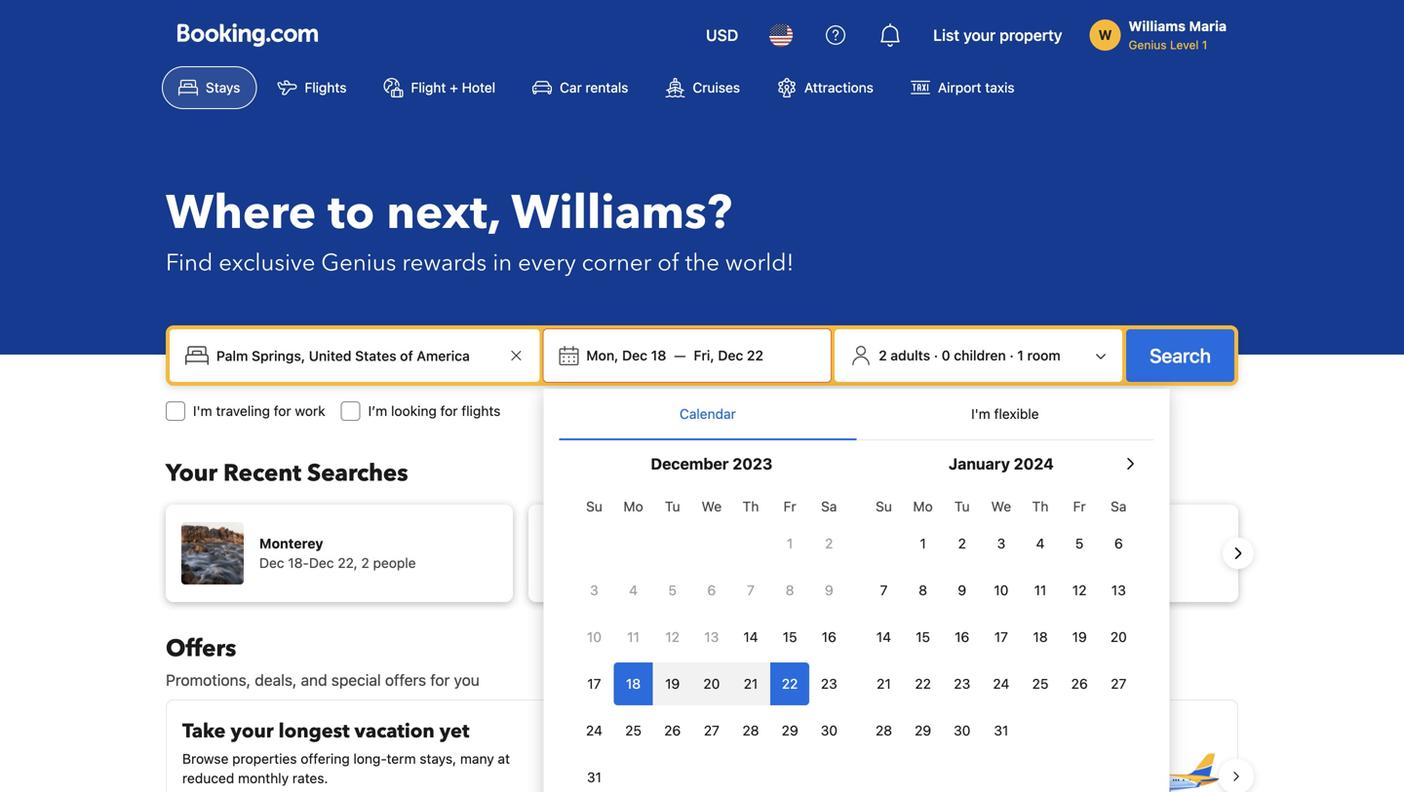 Task type: vqa. For each thing, say whether or not it's contained in the screenshot.


Task type: locate. For each thing, give the bounding box(es) containing it.
18-
[[288, 555, 309, 571]]

0 horizontal spatial 26
[[664, 723, 681, 739]]

sa up 2 december 2023 option
[[821, 499, 837, 515]]

1 horizontal spatial 17
[[995, 630, 1008, 646]]

0 horizontal spatial 15
[[783, 630, 797, 646]]

4 December 2023 checkbox
[[614, 570, 653, 612]]

1 9 from the left
[[825, 583, 834, 599]]

0 vertical spatial 19
[[1072, 630, 1087, 646]]

16 January 2024 checkbox
[[943, 616, 982, 659]]

1 vertical spatial of
[[1080, 536, 1094, 552]]

take your longest vacation yet image
[[557, 717, 678, 793]]

11 inside option
[[627, 630, 640, 646]]

1 horizontal spatial 10
[[994, 583, 1009, 599]]

29 for 29 checkbox
[[915, 723, 931, 739]]

21 January 2024 checkbox
[[864, 663, 904, 706]]

2 adults · 0 children · 1 room
[[879, 348, 1061, 364]]

22 right fri,
[[747, 348, 764, 364]]

3 for 3 option
[[997, 536, 1006, 552]]

1 horizontal spatial 5
[[1076, 536, 1084, 552]]

13 December 2023 checkbox
[[692, 616, 731, 659]]

1 vertical spatial 5
[[668, 583, 677, 599]]

11 for 11 january 2024 checkbox
[[1034, 583, 1047, 599]]

level
[[1170, 38, 1199, 52]]

children
[[954, 348, 1006, 364]]

0 horizontal spatial 28
[[743, 723, 759, 739]]

19 inside checkbox
[[1072, 630, 1087, 646]]

1 fr from the left
[[784, 499, 796, 515]]

30 right 29 december 2023 option
[[821, 723, 838, 739]]

0 horizontal spatial 5
[[668, 583, 677, 599]]

3 inside option
[[997, 536, 1006, 552]]

genius inside williams maria genius level 1
[[1129, 38, 1167, 52]]

williams?
[[511, 181, 732, 245]]

8 left 9 january 2024 checkbox
[[919, 583, 927, 599]]

vacation inside take your longest vacation yet browse properties offering long-term stays, many at reduced monthly rates.
[[355, 719, 435, 746]]

14 inside checkbox
[[744, 630, 758, 646]]

2 28 from the left
[[876, 723, 892, 739]]

17 left 18 checkbox
[[587, 676, 601, 692]]

0 horizontal spatial 7
[[747, 583, 755, 599]]

1 30 from the left
[[821, 723, 838, 739]]

8 right 7 checkbox
[[786, 583, 794, 599]]

10 left 11 option
[[587, 630, 602, 646]]

19 for 19 december 2023 option
[[665, 676, 680, 692]]

2 23 from the left
[[954, 676, 971, 692]]

13 for 13 january 2024 checkbox
[[1112, 583, 1126, 599]]

29 inside checkbox
[[915, 723, 931, 739]]

16 right 15 checkbox
[[822, 630, 837, 646]]

0 horizontal spatial 11
[[627, 630, 640, 646]]

18 left 19 january 2024 checkbox
[[1033, 630, 1048, 646]]

0 horizontal spatial 24
[[586, 723, 603, 739]]

7 left 8 january 2024 option at the bottom right
[[880, 583, 888, 599]]

0 horizontal spatial 20
[[704, 676, 720, 692]]

th for 2023
[[743, 499, 759, 515]]

19 left 20 option
[[665, 676, 680, 692]]

2 16 from the left
[[955, 630, 970, 646]]

5 right 4 december 2023 option
[[668, 583, 677, 599]]

19 December 2023 checkbox
[[653, 663, 692, 706]]

1 horizontal spatial fr
[[1073, 499, 1086, 515]]

2 fr from the left
[[1073, 499, 1086, 515]]

1 December 2023 checkbox
[[771, 523, 810, 566]]

exclusive
[[219, 247, 315, 279]]

your right list
[[964, 26, 996, 44]]

tu down december
[[665, 499, 680, 515]]

sa up 6 option
[[1111, 499, 1127, 515]]

1 January 2024 checkbox
[[904, 523, 943, 566]]

1 21 from the left
[[744, 676, 758, 692]]

9 right 8 december 2023 "option"
[[825, 583, 834, 599]]

23 for 23 december 2023 option
[[821, 676, 837, 692]]

december
[[651, 455, 729, 473]]

1 left room
[[1017, 348, 1024, 364]]

mo for december
[[624, 499, 643, 515]]

21 inside checkbox
[[877, 676, 891, 692]]

26 January 2024 checkbox
[[1060, 663, 1099, 706]]

2 left adults
[[879, 348, 887, 364]]

2 right 1 option
[[958, 536, 966, 552]]

2 th from the left
[[1032, 499, 1049, 515]]

to inside where to next, williams? find exclusive genius rewards in every corner of the world!
[[328, 181, 375, 245]]

14 January 2024 checkbox
[[864, 616, 904, 659]]

1 vertical spatial 11
[[627, 630, 640, 646]]

1 down maria
[[1202, 38, 1208, 52]]

1 grid from the left
[[575, 488, 849, 793]]

22 right 21 december 2023 checkbox
[[782, 676, 798, 692]]

27 left fly
[[704, 723, 720, 739]]

5 for the 5 january 2024 checkbox
[[1076, 536, 1084, 552]]

attractions link
[[761, 66, 890, 109]]

24 inside checkbox
[[993, 676, 1010, 692]]

2 15 from the left
[[916, 630, 930, 646]]

0 horizontal spatial th
[[743, 499, 759, 515]]

29 left 30 january 2024 checkbox
[[915, 723, 931, 739]]

0 horizontal spatial i'm
[[193, 403, 212, 419]]

29 inside option
[[782, 723, 798, 739]]

0 horizontal spatial 10
[[587, 630, 602, 646]]

1 vertical spatial 12
[[665, 630, 680, 646]]

cruises
[[693, 79, 740, 96]]

23 inside 23 december 2023 option
[[821, 676, 837, 692]]

24 left 25 checkbox
[[586, 723, 603, 739]]

0 horizontal spatial 19
[[665, 676, 680, 692]]

20 right 19 january 2024 checkbox
[[1111, 630, 1127, 646]]

4 inside option
[[629, 583, 638, 599]]

genius
[[1129, 38, 1167, 52], [321, 247, 396, 279]]

28
[[743, 723, 759, 739], [876, 723, 892, 739]]

0 horizontal spatial 4
[[629, 583, 638, 599]]

30 for 30 january 2024 checkbox
[[954, 723, 971, 739]]

offers promotions, deals, and special offers for you
[[166, 633, 480, 690]]

2 inside monterey dec 18-dec 22, 2 people
[[361, 555, 369, 571]]

7 right 6 december 2023 checkbox
[[747, 583, 755, 599]]

1 horizontal spatial 21
[[877, 676, 891, 692]]

fr up the 5 january 2024 checkbox
[[1073, 499, 1086, 515]]

1 7 from the left
[[747, 583, 755, 599]]

19 for 19 january 2024 checkbox
[[1072, 630, 1087, 646]]

12 inside option
[[665, 630, 680, 646]]

27 right 26 january 2024 checkbox
[[1111, 676, 1127, 692]]

2 29 from the left
[[915, 723, 931, 739]]

11 inside checkbox
[[1034, 583, 1047, 599]]

3 right "2" checkbox
[[997, 536, 1006, 552]]

25 right 24 january 2024 checkbox
[[1032, 676, 1049, 692]]

1 horizontal spatial 15
[[916, 630, 930, 646]]

1 tu from the left
[[665, 499, 680, 515]]

1 mo from the left
[[624, 499, 643, 515]]

8 inside "option"
[[786, 583, 794, 599]]

15 December 2023 checkbox
[[771, 616, 810, 659]]

0 vertical spatial 25
[[1032, 676, 1049, 692]]

2 30 from the left
[[954, 723, 971, 739]]

you
[[454, 671, 480, 690]]

+
[[450, 79, 458, 96]]

th down 2023
[[743, 499, 759, 515]]

for left you
[[430, 671, 450, 690]]

0 horizontal spatial 21
[[744, 676, 758, 692]]

0
[[942, 348, 951, 364]]

flights link
[[261, 66, 363, 109]]

1 horizontal spatial 9
[[958, 583, 967, 599]]

2 right 1 checkbox
[[825, 536, 833, 552]]

·
[[934, 348, 938, 364], [1010, 348, 1014, 364]]

11 January 2024 checkbox
[[1021, 570, 1060, 612]]

16 December 2023 checkbox
[[810, 616, 849, 659]]

0 vertical spatial region
[[150, 497, 1254, 611]]

3 inside checkbox
[[590, 583, 599, 599]]

29 December 2023 checkbox
[[771, 710, 810, 753]]

17
[[995, 630, 1008, 646], [587, 676, 601, 692]]

1 vertical spatial 31
[[587, 770, 602, 786]]

i'm
[[193, 403, 212, 419], [971, 406, 991, 422]]

0 vertical spatial 5
[[1076, 536, 1084, 552]]

0 horizontal spatial genius
[[321, 247, 396, 279]]

0 horizontal spatial 22
[[747, 348, 764, 364]]

1 su from the left
[[586, 499, 603, 515]]

19 inside option
[[665, 676, 680, 692]]

for left work
[[274, 403, 291, 419]]

0 horizontal spatial fr
[[784, 499, 796, 515]]

9 for 9 option
[[825, 583, 834, 599]]

7 inside option
[[880, 583, 888, 599]]

18 left —
[[651, 348, 666, 364]]

su up '7 january 2024' option
[[876, 499, 892, 515]]

18 December 2023 checkbox
[[614, 663, 653, 706]]

fr for 2023
[[784, 499, 796, 515]]

31 down 24 checkbox at the bottom left
[[587, 770, 602, 786]]

3 December 2023 checkbox
[[575, 570, 614, 612]]

31 right 30 january 2024 checkbox
[[994, 723, 1009, 739]]

next,
[[387, 181, 500, 245]]

10
[[994, 583, 1009, 599], [587, 630, 602, 646]]

su for january
[[876, 499, 892, 515]]

2 8 from the left
[[919, 583, 927, 599]]

16 left 17 january 2024 option
[[955, 630, 970, 646]]

7 January 2024 checkbox
[[864, 570, 904, 612]]

14 for 14 january 2024 checkbox
[[877, 630, 891, 646]]

2 region from the top
[[150, 692, 1254, 793]]

5 inside checkbox
[[1076, 536, 1084, 552]]

4 right united
[[1036, 536, 1045, 552]]

vacation up term
[[355, 719, 435, 746]]

6 right the 5 january 2024 checkbox
[[1115, 536, 1123, 552]]

26 for 26 january 2024 checkbox
[[1071, 676, 1088, 692]]

0 vertical spatial to
[[328, 181, 375, 245]]

14 for 14 checkbox
[[744, 630, 758, 646]]

to left next,
[[328, 181, 375, 245]]

0 vertical spatial 31
[[994, 723, 1009, 739]]

1 vertical spatial region
[[150, 692, 1254, 793]]

9
[[825, 583, 834, 599], [958, 583, 967, 599]]

mo up 1 option
[[913, 499, 933, 515]]

1 horizontal spatial to
[[815, 729, 834, 755]]

9 right 8 january 2024 option at the bottom right
[[958, 583, 967, 599]]

20 cell
[[692, 659, 731, 706]]

i'm inside button
[[971, 406, 991, 422]]

0 horizontal spatial grid
[[575, 488, 849, 793]]

usd
[[706, 26, 738, 44]]

1 horizontal spatial 24
[[993, 676, 1010, 692]]

sa for 2023
[[821, 499, 837, 515]]

21 inside checkbox
[[744, 676, 758, 692]]

1
[[1202, 38, 1208, 52], [1017, 348, 1024, 364], [787, 536, 793, 552], [920, 536, 926, 552]]

20 January 2024 checkbox
[[1099, 616, 1138, 659]]

su up 3 december 2023 checkbox
[[586, 499, 603, 515]]

1 vertical spatial 27
[[704, 723, 720, 739]]

9 inside checkbox
[[958, 583, 967, 599]]

your left the dream
[[839, 729, 882, 755]]

2 mo from the left
[[913, 499, 933, 515]]

th up 4 option
[[1032, 499, 1049, 515]]

6 for 6 option
[[1115, 536, 1123, 552]]

5 inside "option"
[[668, 583, 677, 599]]

1 vertical spatial 26
[[664, 723, 681, 739]]

1 vertical spatial 17
[[587, 676, 601, 692]]

2 we from the left
[[991, 499, 1011, 515]]

9 inside option
[[825, 583, 834, 599]]

21 right 20 option
[[744, 676, 758, 692]]

9 December 2023 checkbox
[[810, 570, 849, 612]]

dream
[[887, 729, 948, 755]]

1 horizontal spatial sa
[[1111, 499, 1127, 515]]

1 horizontal spatial 23
[[954, 676, 971, 692]]

tu up "2" checkbox
[[955, 499, 970, 515]]

13 for 13 checkbox
[[704, 630, 719, 646]]

0 horizontal spatial 14
[[744, 630, 758, 646]]

dec
[[622, 348, 648, 364], [718, 348, 743, 364], [259, 555, 284, 571], [309, 555, 334, 571]]

0 horizontal spatial to
[[328, 181, 375, 245]]

region
[[150, 497, 1254, 611], [150, 692, 1254, 793]]

maria
[[1189, 18, 1227, 34]]

31 January 2024 checkbox
[[982, 710, 1021, 753]]

10 December 2023 checkbox
[[575, 616, 614, 659]]

30 left 31 checkbox
[[954, 723, 971, 739]]

26
[[1071, 676, 1088, 692], [664, 723, 681, 739]]

25 inside checkbox
[[625, 723, 642, 739]]

1 14 from the left
[[744, 630, 758, 646]]

4 inside option
[[1036, 536, 1045, 552]]

1 horizontal spatial 29
[[915, 723, 931, 739]]

31 December 2023 checkbox
[[575, 757, 614, 793]]

i'm left traveling
[[193, 403, 212, 419]]

world!
[[726, 247, 794, 279]]

1 vertical spatial 19
[[665, 676, 680, 692]]

1 29 from the left
[[782, 723, 798, 739]]

1 horizontal spatial 30
[[954, 723, 971, 739]]

2 9 from the left
[[958, 583, 967, 599]]

2 7 from the left
[[880, 583, 888, 599]]

grid
[[575, 488, 849, 793], [864, 488, 1138, 753]]

24 right 23 january 2024 option
[[993, 676, 1010, 692]]

2 horizontal spatial 18
[[1033, 630, 1048, 646]]

1 horizontal spatial of
[[1080, 536, 1094, 552]]

10 for 10 december 2023 option in the left of the page
[[587, 630, 602, 646]]

for inside offers promotions, deals, and special offers for you
[[430, 671, 450, 690]]

many
[[460, 751, 494, 768]]

2 horizontal spatial 22
[[915, 676, 931, 692]]

Where are you going? field
[[209, 338, 505, 374]]

1 horizontal spatial 8
[[919, 583, 927, 599]]

genius down williams
[[1129, 38, 1167, 52]]

24 inside checkbox
[[586, 723, 603, 739]]

tu
[[665, 499, 680, 515], [955, 499, 970, 515]]

sa for 2024
[[1111, 499, 1127, 515]]

for
[[274, 403, 291, 419], [440, 403, 458, 419], [430, 671, 450, 690]]

tab list
[[559, 389, 1154, 442]]

29 January 2024 checkbox
[[904, 710, 943, 753]]

17 January 2024 checkbox
[[982, 616, 1021, 659]]

to inside region
[[815, 729, 834, 755]]

1 vertical spatial 13
[[704, 630, 719, 646]]

14
[[744, 630, 758, 646], [877, 630, 891, 646]]

fr
[[784, 499, 796, 515], [1073, 499, 1086, 515]]

flight + hotel link
[[367, 66, 512, 109]]

18 inside 'checkbox'
[[1033, 630, 1048, 646]]

30
[[821, 723, 838, 739], [954, 723, 971, 739]]

14 inside checkbox
[[877, 630, 891, 646]]

11 right 10 december 2023 option in the left of the page
[[627, 630, 640, 646]]

0 horizontal spatial sa
[[821, 499, 837, 515]]

14 left 15 checkbox
[[877, 630, 891, 646]]

· right children
[[1010, 348, 1014, 364]]

1 vertical spatial 18
[[1033, 630, 1048, 646]]

1 horizontal spatial th
[[1032, 499, 1049, 515]]

0 horizontal spatial 3
[[590, 583, 599, 599]]

america
[[1097, 536, 1153, 552]]

offering
[[301, 751, 350, 768]]

stays
[[206, 79, 240, 96]]

i'm looking for flights
[[368, 403, 501, 419]]

31
[[994, 723, 1009, 739], [587, 770, 602, 786]]

24
[[993, 676, 1010, 692], [586, 723, 603, 739]]

3 left 4 december 2023 option
[[590, 583, 599, 599]]

0 horizontal spatial 31
[[587, 770, 602, 786]]

0 horizontal spatial 17
[[587, 676, 601, 692]]

6
[[1115, 536, 1123, 552], [708, 583, 716, 599]]

2 su from the left
[[876, 499, 892, 515]]

31 for 31 option on the left bottom of the page
[[587, 770, 602, 786]]

0 vertical spatial 17
[[995, 630, 1008, 646]]

2 21 from the left
[[877, 676, 891, 692]]

14 right 13 checkbox
[[744, 630, 758, 646]]

vacation
[[355, 719, 435, 746], [953, 729, 1033, 755]]

mo
[[624, 499, 643, 515], [913, 499, 933, 515]]

0 horizontal spatial your
[[231, 719, 274, 746]]

1 horizontal spatial grid
[[864, 488, 1138, 753]]

flight + hotel
[[411, 79, 496, 96]]

find
[[166, 247, 213, 279]]

12 right 11 january 2024 checkbox
[[1073, 583, 1087, 599]]

22
[[747, 348, 764, 364], [782, 676, 798, 692], [915, 676, 931, 692]]

23 right the 22 january 2024 "checkbox"
[[954, 676, 971, 692]]

12 right 11 option
[[665, 630, 680, 646]]

your account menu williams maria genius level 1 element
[[1090, 9, 1235, 54]]

search button
[[1126, 330, 1235, 382]]

1 left 2 december 2023 option
[[787, 536, 793, 552]]

27 for 27 january 2024 option
[[1111, 676, 1127, 692]]

genius left rewards
[[321, 247, 396, 279]]

25 for 25 checkbox
[[625, 723, 642, 739]]

vacation down 24 january 2024 checkbox
[[953, 729, 1033, 755]]

1 we from the left
[[702, 499, 722, 515]]

your up properties
[[231, 719, 274, 746]]

11 for 11 option
[[627, 630, 640, 646]]

22 right 21 checkbox
[[915, 676, 931, 692]]

23
[[821, 676, 837, 692], [954, 676, 971, 692]]

0 horizontal spatial su
[[586, 499, 603, 515]]

7 inside checkbox
[[747, 583, 755, 599]]

3
[[997, 536, 1006, 552], [590, 583, 599, 599]]

8
[[786, 583, 794, 599], [919, 583, 927, 599]]

0 vertical spatial 24
[[993, 676, 1010, 692]]

16 inside the 16 checkbox
[[822, 630, 837, 646]]

1 vertical spatial 20
[[704, 676, 720, 692]]

0 horizontal spatial we
[[702, 499, 722, 515]]

18 right 17 option
[[626, 676, 641, 692]]

recent
[[223, 458, 301, 490]]

0 horizontal spatial 6
[[708, 583, 716, 599]]

1 th from the left
[[743, 499, 759, 515]]

20 right 19 december 2023 option
[[704, 676, 720, 692]]

8 inside option
[[919, 583, 927, 599]]

2 right 22,
[[361, 555, 369, 571]]

to
[[328, 181, 375, 245], [815, 729, 834, 755]]

21 left the 22 january 2024 "checkbox"
[[877, 676, 891, 692]]

2 14 from the left
[[877, 630, 891, 646]]

21 cell
[[731, 659, 771, 706]]

your inside take your longest vacation yet browse properties offering long-term stays, many at reduced monthly rates.
[[231, 719, 274, 746]]

2 December 2023 checkbox
[[810, 523, 849, 566]]

to right 29 december 2023 option
[[815, 729, 834, 755]]

24 December 2023 checkbox
[[575, 710, 614, 753]]

22 inside checkbox
[[782, 676, 798, 692]]

1 horizontal spatial 22
[[782, 676, 798, 692]]

your inside list your property link
[[964, 26, 996, 44]]

21 for 21 checkbox
[[877, 676, 891, 692]]

1 horizontal spatial i'm
[[971, 406, 991, 422]]

25 right 24 checkbox at the bottom left
[[625, 723, 642, 739]]

mo for january
[[913, 499, 933, 515]]

1 horizontal spatial 18
[[651, 348, 666, 364]]

31 inside checkbox
[[994, 723, 1009, 739]]

18 cell
[[614, 659, 653, 706]]

take
[[182, 719, 226, 746]]

6 left 7 checkbox
[[708, 583, 716, 599]]

1 horizontal spatial 19
[[1072, 630, 1087, 646]]

0 horizontal spatial 8
[[786, 583, 794, 599]]

31 for 31 checkbox
[[994, 723, 1009, 739]]

where to next, williams? find exclusive genius rewards in every corner of the world!
[[166, 181, 794, 279]]

0 horizontal spatial of
[[658, 247, 679, 279]]

1 vertical spatial 6
[[708, 583, 716, 599]]

0 horizontal spatial tu
[[665, 499, 680, 515]]

28 left 29 checkbox
[[876, 723, 892, 739]]

22 for the 22 january 2024 "checkbox"
[[915, 676, 931, 692]]

1 horizontal spatial 27
[[1111, 676, 1127, 692]]

13 right 12 december 2023 option
[[704, 630, 719, 646]]

rates.
[[292, 771, 328, 787]]

mo up 4 december 2023 option
[[624, 499, 643, 515]]

17 for 17 january 2024 option
[[995, 630, 1008, 646]]

29
[[782, 723, 798, 739], [915, 723, 931, 739]]

1 inside checkbox
[[787, 536, 793, 552]]

6 inside 6 december 2023 checkbox
[[708, 583, 716, 599]]

fly away to your dream vacation image
[[1101, 717, 1222, 793]]

6 inside 6 option
[[1115, 536, 1123, 552]]

4
[[1036, 536, 1045, 552], [629, 583, 638, 599]]

for left the flights
[[440, 403, 458, 419]]

1 horizontal spatial 6
[[1115, 536, 1123, 552]]

15
[[783, 630, 797, 646], [916, 630, 930, 646]]

17 right 16 january 2024 option
[[995, 630, 1008, 646]]

0 vertical spatial 4
[[1036, 536, 1045, 552]]

29 right 28 december 2023 checkbox
[[782, 723, 798, 739]]

22 inside "checkbox"
[[915, 676, 931, 692]]

stays,
[[420, 751, 457, 768]]

of inside where to next, williams? find exclusive genius rewards in every corner of the world!
[[658, 247, 679, 279]]

1 region from the top
[[150, 497, 1254, 611]]

0 vertical spatial 6
[[1115, 536, 1123, 552]]

15 right 14 january 2024 checkbox
[[916, 630, 930, 646]]

i'm left flexible
[[971, 406, 991, 422]]

0 horizontal spatial 27
[[704, 723, 720, 739]]

0 vertical spatial 11
[[1034, 583, 1047, 599]]

2 grid from the left
[[864, 488, 1138, 753]]

23 December 2023 checkbox
[[810, 663, 849, 706]]

1 16 from the left
[[822, 630, 837, 646]]

28 inside 28 january 2024 option
[[876, 723, 892, 739]]

stays link
[[162, 66, 257, 109]]

5 right 4 option
[[1076, 536, 1084, 552]]

31 inside option
[[587, 770, 602, 786]]

1 28 from the left
[[743, 723, 759, 739]]

0 vertical spatial of
[[658, 247, 679, 279]]

6 January 2024 checkbox
[[1099, 523, 1138, 566]]

1 inside dropdown button
[[1017, 348, 1024, 364]]

2 tu from the left
[[955, 499, 970, 515]]

1 horizontal spatial 14
[[877, 630, 891, 646]]

13 right 12 checkbox
[[1112, 583, 1126, 599]]

1 horizontal spatial mo
[[913, 499, 933, 515]]

1 horizontal spatial your
[[839, 729, 882, 755]]

25 inside checkbox
[[1032, 676, 1049, 692]]

9 for 9 january 2024 checkbox
[[958, 583, 967, 599]]

flight
[[411, 79, 446, 96]]

dec left 18-
[[259, 555, 284, 571]]

fr for 2024
[[1073, 499, 1086, 515]]

2 horizontal spatial your
[[964, 26, 996, 44]]

1 horizontal spatial genius
[[1129, 38, 1167, 52]]

1 vertical spatial 25
[[625, 723, 642, 739]]

2 sa from the left
[[1111, 499, 1127, 515]]

i'm for i'm flexible
[[971, 406, 991, 422]]

5 for 5 december 2023 "option"
[[668, 583, 677, 599]]

7
[[747, 583, 755, 599], [880, 583, 888, 599]]

your recent searches
[[166, 458, 408, 490]]

tu for december 2023
[[665, 499, 680, 515]]

we down december 2023
[[702, 499, 722, 515]]

of left the the
[[658, 247, 679, 279]]

1 23 from the left
[[821, 676, 837, 692]]

special
[[331, 671, 381, 690]]

23 right the 22 december 2023 checkbox
[[821, 676, 837, 692]]

18 for 18 'checkbox' on the right bottom of the page
[[1033, 630, 1048, 646]]

19 right 18 'checkbox' on the right bottom of the page
[[1072, 630, 1087, 646]]

0 horizontal spatial 29
[[782, 723, 798, 739]]

and
[[301, 671, 327, 690]]

18 inside checkbox
[[626, 676, 641, 692]]

1 8 from the left
[[786, 583, 794, 599]]

· left 0
[[934, 348, 938, 364]]

12 December 2023 checkbox
[[653, 616, 692, 659]]

4 left 5 december 2023 "option"
[[629, 583, 638, 599]]

12 inside checkbox
[[1073, 583, 1087, 599]]

1 horizontal spatial su
[[876, 499, 892, 515]]

region containing take your longest vacation yet
[[150, 692, 1254, 793]]

28 inside 28 december 2023 checkbox
[[743, 723, 759, 739]]

10 right 9 january 2024 checkbox
[[994, 583, 1009, 599]]

16 inside 16 january 2024 option
[[955, 630, 970, 646]]

grid for december
[[575, 488, 849, 793]]

0 horizontal spatial 18
[[626, 676, 641, 692]]

flights
[[305, 79, 347, 96]]

28 left away
[[743, 723, 759, 739]]

0 vertical spatial 20
[[1111, 630, 1127, 646]]

search
[[1150, 344, 1211, 367]]

18 for 18 checkbox
[[626, 676, 641, 692]]

0 vertical spatial 10
[[994, 583, 1009, 599]]

11 left 12 checkbox
[[1034, 583, 1047, 599]]

8 December 2023 checkbox
[[771, 570, 810, 612]]

1 left "2" checkbox
[[920, 536, 926, 552]]

mon,
[[586, 348, 619, 364]]

1 vertical spatial 24
[[586, 723, 603, 739]]

0 horizontal spatial 30
[[821, 723, 838, 739]]

23 inside 23 january 2024 option
[[954, 676, 971, 692]]

of right states
[[1080, 536, 1094, 552]]

of inside region
[[1080, 536, 1094, 552]]

1 horizontal spatial 16
[[955, 630, 970, 646]]

4 for 4 option
[[1036, 536, 1045, 552]]

booking.com image
[[177, 23, 318, 47]]

1 sa from the left
[[821, 499, 837, 515]]

1 horizontal spatial ·
[[1010, 348, 1014, 364]]

fr up 1 checkbox
[[784, 499, 796, 515]]

0 vertical spatial 26
[[1071, 676, 1088, 692]]



Task type: describe. For each thing, give the bounding box(es) containing it.
at
[[498, 751, 510, 768]]

fly
[[727, 729, 755, 755]]

w
[[1099, 27, 1112, 43]]

calendar
[[680, 406, 736, 422]]

your
[[166, 458, 218, 490]]

williams
[[1129, 18, 1186, 34]]

for for looking
[[440, 403, 458, 419]]

2 inside option
[[825, 536, 833, 552]]

we for january
[[991, 499, 1011, 515]]

monthly
[[238, 771, 289, 787]]

property
[[1000, 26, 1063, 44]]

dec right fri,
[[718, 348, 743, 364]]

2023
[[733, 455, 773, 473]]

26 December 2023 checkbox
[[653, 710, 692, 753]]

1 inside option
[[920, 536, 926, 552]]

yet
[[440, 719, 469, 746]]

24 for 24 checkbox at the bottom left
[[586, 723, 603, 739]]

taxis
[[985, 79, 1015, 96]]

7 for 7 checkbox
[[747, 583, 755, 599]]

next image
[[1227, 542, 1250, 566]]

1 horizontal spatial 20
[[1111, 630, 1127, 646]]

i'm for i'm traveling for work
[[193, 403, 212, 419]]

21 for 21 december 2023 checkbox
[[744, 676, 758, 692]]

adults
[[891, 348, 930, 364]]

21 December 2023 checkbox
[[731, 663, 771, 706]]

su for december
[[586, 499, 603, 515]]

monterey dec 18-dec 22, 2 people
[[259, 536, 416, 571]]

people
[[373, 555, 416, 571]]

grid for january
[[864, 488, 1138, 753]]

28 for 28 january 2024 option
[[876, 723, 892, 739]]

offers
[[166, 633, 236, 666]]

1 inside williams maria genius level 1
[[1202, 38, 1208, 52]]

—
[[674, 348, 686, 364]]

we for december
[[702, 499, 722, 515]]

mon, dec 18 button
[[579, 338, 674, 374]]

5 January 2024 checkbox
[[1060, 523, 1099, 566]]

24 January 2024 checkbox
[[982, 663, 1021, 706]]

28 January 2024 checkbox
[[864, 710, 904, 753]]

22 cell
[[771, 659, 810, 706]]

genius inside where to next, williams? find exclusive genius rewards in every corner of the world!
[[321, 247, 396, 279]]

searches
[[307, 458, 408, 490]]

region containing monterey
[[150, 497, 1254, 611]]

10 for 10 option
[[994, 583, 1009, 599]]

flexible
[[994, 406, 1039, 422]]

tu for january 2024
[[955, 499, 970, 515]]

7 December 2023 checkbox
[[731, 570, 771, 612]]

27 for 27 option at the bottom
[[704, 723, 720, 739]]

i'm
[[368, 403, 387, 419]]

25 January 2024 checkbox
[[1021, 663, 1060, 706]]

calendar button
[[559, 389, 857, 440]]

car rentals
[[560, 79, 628, 96]]

11 December 2023 checkbox
[[614, 616, 653, 659]]

browse
[[182, 751, 229, 768]]

list your property
[[934, 26, 1063, 44]]

6 for 6 december 2023 checkbox
[[708, 583, 716, 599]]

january 2024
[[949, 455, 1054, 473]]

hotel
[[462, 79, 496, 96]]

6 December 2023 checkbox
[[692, 570, 731, 612]]

12 January 2024 checkbox
[[1060, 570, 1099, 612]]

attractions
[[805, 79, 874, 96]]

12 for 12 checkbox
[[1073, 583, 1087, 599]]

promotions,
[[166, 671, 251, 690]]

19 January 2024 checkbox
[[1060, 616, 1099, 659]]

3 for 3 december 2023 checkbox
[[590, 583, 599, 599]]

27 December 2023 checkbox
[[692, 710, 731, 753]]

25 for 25 checkbox
[[1032, 676, 1049, 692]]

10 January 2024 checkbox
[[982, 570, 1021, 612]]

30 December 2023 checkbox
[[810, 710, 849, 753]]

term
[[387, 751, 416, 768]]

22 for the 22 december 2023 checkbox
[[782, 676, 798, 692]]

flights
[[462, 403, 501, 419]]

airport taxis link
[[894, 66, 1031, 109]]

corner
[[582, 247, 652, 279]]

23 January 2024 checkbox
[[943, 663, 982, 706]]

united states of america
[[985, 536, 1153, 552]]

rewards
[[402, 247, 487, 279]]

22,
[[338, 555, 358, 571]]

mon, dec 18 — fri, dec 22
[[586, 348, 764, 364]]

3 January 2024 checkbox
[[982, 523, 1021, 566]]

i'm flexible
[[971, 406, 1039, 422]]

2 adults · 0 children · 1 room button
[[843, 337, 1115, 374]]

1 horizontal spatial vacation
[[953, 729, 1033, 755]]

17 December 2023 checkbox
[[575, 663, 614, 706]]

dec right the mon,
[[622, 348, 648, 364]]

your for take
[[231, 719, 274, 746]]

tab list containing calendar
[[559, 389, 1154, 442]]

fri, dec 22 button
[[686, 338, 771, 374]]

13 January 2024 checkbox
[[1099, 570, 1138, 612]]

rentals
[[586, 79, 628, 96]]

fly away to your dream vacation
[[727, 729, 1033, 755]]

26 for 26 checkbox
[[664, 723, 681, 739]]

16 for the 16 checkbox
[[822, 630, 837, 646]]

car rentals link
[[516, 66, 645, 109]]

room
[[1027, 348, 1061, 364]]

9 January 2024 checkbox
[[943, 570, 982, 612]]

united states of america link
[[891, 505, 1239, 603]]

18 January 2024 checkbox
[[1021, 616, 1060, 659]]

united
[[985, 536, 1030, 552]]

car
[[560, 79, 582, 96]]

longest
[[279, 719, 350, 746]]

dec left 22,
[[309, 555, 334, 571]]

2 inside checkbox
[[958, 536, 966, 552]]

2 · from the left
[[1010, 348, 1014, 364]]

25 December 2023 checkbox
[[614, 710, 653, 753]]

28 for 28 december 2023 checkbox
[[743, 723, 759, 739]]

reduced
[[182, 771, 234, 787]]

your for list
[[964, 26, 996, 44]]

january
[[949, 455, 1010, 473]]

15 January 2024 checkbox
[[904, 616, 943, 659]]

20 December 2023 checkbox
[[692, 663, 731, 706]]

7 for '7 january 2024' option
[[880, 583, 888, 599]]

away
[[760, 729, 810, 755]]

list your property link
[[922, 12, 1074, 59]]

i'm flexible button
[[857, 389, 1154, 440]]

work
[[295, 403, 325, 419]]

17 for 17 option
[[587, 676, 601, 692]]

properties
[[232, 751, 297, 768]]

1 15 from the left
[[783, 630, 797, 646]]

i'm traveling for work
[[193, 403, 325, 419]]

th for 2024
[[1032, 499, 1049, 515]]

30 for 30 checkbox
[[821, 723, 838, 739]]

22 December 2023 checkbox
[[771, 663, 810, 706]]

30 January 2024 checkbox
[[943, 710, 982, 753]]

where
[[166, 181, 316, 245]]

airport
[[938, 79, 982, 96]]

5 December 2023 checkbox
[[653, 570, 692, 612]]

long-
[[353, 751, 387, 768]]

states
[[1033, 536, 1077, 552]]

list
[[934, 26, 960, 44]]

airport taxis
[[938, 79, 1015, 96]]

16 for 16 january 2024 option
[[955, 630, 970, 646]]

27 January 2024 checkbox
[[1099, 663, 1138, 706]]

take your longest vacation yet browse properties offering long-term stays, many at reduced monthly rates.
[[182, 719, 510, 787]]

14 December 2023 checkbox
[[731, 616, 771, 659]]

2 inside dropdown button
[[879, 348, 887, 364]]

22 January 2024 checkbox
[[904, 663, 943, 706]]

28 December 2023 checkbox
[[731, 710, 771, 753]]

4 January 2024 checkbox
[[1021, 523, 1060, 566]]

december 2023
[[651, 455, 773, 473]]

12 for 12 december 2023 option
[[665, 630, 680, 646]]

8 January 2024 checkbox
[[904, 570, 943, 612]]

looking
[[391, 403, 437, 419]]

2 January 2024 checkbox
[[943, 523, 982, 566]]

deals,
[[255, 671, 297, 690]]

fri,
[[694, 348, 715, 364]]

2024
[[1014, 455, 1054, 473]]

19 cell
[[653, 659, 692, 706]]

the
[[685, 247, 720, 279]]

20 inside cell
[[704, 676, 720, 692]]

24 for 24 january 2024 checkbox
[[993, 676, 1010, 692]]

8 for 8 january 2024 option at the bottom right
[[919, 583, 927, 599]]

4 for 4 december 2023 option
[[629, 583, 638, 599]]

in
[[493, 247, 512, 279]]

for for traveling
[[274, 403, 291, 419]]

1 · from the left
[[934, 348, 938, 364]]

8 for 8 december 2023 "option"
[[786, 583, 794, 599]]

williams maria genius level 1
[[1129, 18, 1227, 52]]

29 for 29 december 2023 option
[[782, 723, 798, 739]]

23 for 23 january 2024 option
[[954, 676, 971, 692]]



